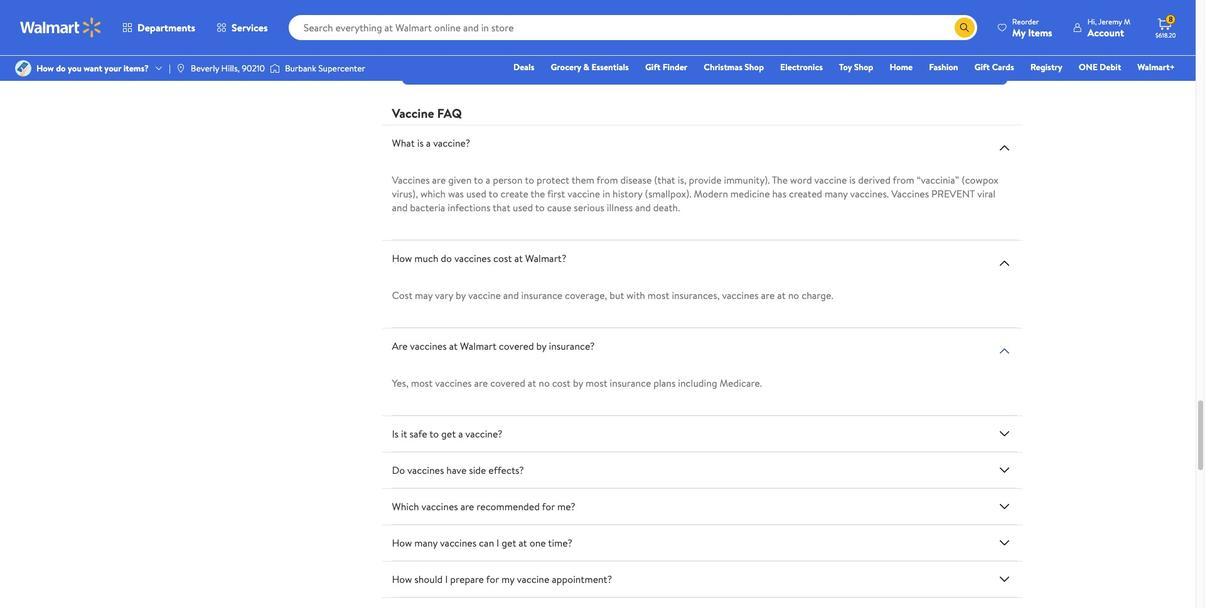 Task type: vqa. For each thing, say whether or not it's contained in the screenshot.
THE RECOMMENDED
yes



Task type: locate. For each thing, give the bounding box(es) containing it.
how
[[36, 62, 54, 75], [392, 252, 412, 266], [392, 537, 412, 551], [392, 573, 412, 587]]

2 horizontal spatial by
[[573, 377, 583, 390]]

want
[[84, 62, 102, 75]]

can
[[479, 537, 494, 551]]

0 vertical spatial get
[[441, 427, 456, 441]]

for left the my
[[486, 573, 499, 587]]

shop right christmas
[[745, 61, 764, 73]]

get
[[441, 427, 456, 441], [502, 537, 516, 551]]

which
[[392, 500, 419, 514]]

1 vertical spatial get
[[502, 537, 516, 551]]

vaccines right are
[[410, 340, 447, 353]]

covered
[[499, 340, 534, 353], [490, 377, 525, 390]]

1 horizontal spatial many
[[825, 187, 848, 201]]

how for how do you want your items?
[[36, 62, 54, 75]]

0 horizontal spatial a
[[426, 136, 431, 150]]

1 vertical spatial for
[[486, 573, 499, 587]]

0 vertical spatial is
[[417, 136, 424, 150]]

vaccines right derived
[[891, 187, 929, 201]]

are vaccines at walmart covered by insurance? image
[[997, 344, 1012, 359]]

serious
[[574, 201, 604, 215]]

medicare.
[[720, 377, 762, 390]]

a left person on the top of the page
[[486, 173, 490, 187]]

i right can
[[497, 537, 499, 551]]

which vaccines are recommended for me?
[[392, 500, 575, 514]]

registry
[[1030, 61, 1062, 73]]

vaccines right the insurances,
[[722, 289, 759, 303]]

i
[[497, 537, 499, 551], [445, 573, 448, 587]]

many up should at the left bottom of the page
[[414, 537, 438, 551]]

most right yes,
[[411, 377, 433, 390]]

0 vertical spatial no
[[788, 289, 799, 303]]

vaccines up bacteria
[[392, 173, 430, 187]]

how many vaccines can i get at one time? image
[[997, 536, 1012, 551]]

at left charge.
[[777, 289, 786, 303]]

 image
[[176, 63, 186, 73]]

0 horizontal spatial do
[[56, 62, 66, 75]]

1 vertical spatial cost
[[552, 377, 571, 390]]

1 horizontal spatial shop
[[854, 61, 873, 73]]

no
[[788, 289, 799, 303], [539, 377, 550, 390]]

0 vertical spatial i
[[497, 537, 499, 551]]

2 shop from the left
[[854, 61, 873, 73]]

essentials
[[591, 61, 629, 73]]

are down walmart at the left bottom
[[474, 377, 488, 390]]

walmart
[[460, 340, 496, 353]]

shop for toy shop
[[854, 61, 873, 73]]

covered down are vaccines at walmart covered by insurance?
[[490, 377, 525, 390]]

should
[[414, 573, 443, 587]]

0 horizontal spatial insurance
[[521, 289, 563, 303]]

1 horizontal spatial gift
[[974, 61, 990, 73]]

0 vertical spatial for
[[542, 500, 555, 514]]

1 vertical spatial a
[[486, 173, 490, 187]]

word
[[790, 173, 812, 187]]

of
[[796, 14, 815, 41]]

at
[[514, 252, 523, 266], [777, 289, 786, 303], [449, 340, 458, 353], [528, 377, 536, 390], [519, 537, 527, 551]]

burbank supercenter
[[285, 62, 365, 75]]

was
[[448, 187, 464, 201]]

from right derived
[[893, 173, 914, 187]]

to right person on the top of the page
[[525, 173, 534, 187]]

vaccine? up side
[[465, 427, 502, 441]]

no down insurance?
[[539, 377, 550, 390]]

most down insurance?
[[586, 377, 607, 390]]

how left much
[[392, 252, 412, 266]]

vaccines
[[576, 14, 650, 41], [454, 252, 491, 266], [722, 289, 759, 303], [410, 340, 447, 353], [435, 377, 472, 390], [407, 464, 444, 478], [421, 500, 458, 514], [440, 537, 477, 551]]

how much do vaccines cost at walmart?
[[392, 252, 566, 266]]

has
[[772, 187, 787, 201]]

how left should at the left bottom of the page
[[392, 573, 412, 587]]

get right can
[[502, 537, 516, 551]]

medicine
[[730, 187, 770, 201]]

1 horizontal spatial used
[[513, 201, 533, 215]]

by left insurance?
[[536, 340, 547, 353]]

6
[[727, 14, 739, 41]]

2 vertical spatial by
[[573, 377, 583, 390]]

and left bacteria
[[392, 201, 408, 215]]

disease
[[620, 173, 652, 187]]

my
[[1012, 25, 1026, 39]]

1 vertical spatial is
[[849, 173, 856, 187]]

by
[[456, 289, 466, 303], [536, 340, 547, 353], [573, 377, 583, 390]]

by down insurance?
[[573, 377, 583, 390]]

0 vertical spatial do
[[56, 62, 66, 75]]

1 horizontal spatial do
[[441, 252, 452, 266]]

is right what
[[417, 136, 424, 150]]

appointment?
[[552, 573, 612, 587]]

vaccine faq
[[392, 105, 462, 122]]

used right was
[[466, 187, 486, 201]]

2 gift from the left
[[974, 61, 990, 73]]

0 horizontal spatial no
[[539, 377, 550, 390]]

insurance
[[521, 289, 563, 303], [610, 377, 651, 390]]

more
[[707, 47, 732, 62]]

to left create
[[489, 187, 498, 201]]

0 horizontal spatial shop
[[745, 61, 764, 73]]

i right should at the left bottom of the page
[[445, 573, 448, 587]]

shop inside christmas shop link
[[745, 61, 764, 73]]

"vaccinia"
[[917, 173, 959, 187]]

(that
[[654, 173, 675, 187]]

0 horizontal spatial many
[[414, 537, 438, 551]]

vaccine? down faq
[[433, 136, 470, 150]]

Search search field
[[288, 15, 977, 40]]

vaccines up essentials
[[576, 14, 650, 41]]

at left walmart?
[[514, 252, 523, 266]]

hpv
[[531, 14, 572, 41]]

0 horizontal spatial from
[[597, 173, 618, 187]]

0 horizontal spatial cost
[[493, 252, 512, 266]]

vaccines
[[392, 173, 430, 187], [891, 187, 929, 201]]

faq
[[437, 105, 462, 122]]

search icon image
[[960, 23, 970, 33]]

 image left you
[[15, 60, 31, 77]]

the
[[772, 173, 788, 187]]

 image for burbank supercenter
[[270, 62, 280, 75]]

it
[[401, 427, 407, 441]]

how down which
[[392, 537, 412, 551]]

items?
[[123, 62, 149, 75]]

effects?
[[489, 464, 524, 478]]

reorder my items
[[1012, 16, 1052, 39]]

how left you
[[36, 62, 54, 75]]

gift cards link
[[969, 60, 1020, 74]]

covered right walmart at the left bottom
[[499, 340, 534, 353]]

gift
[[645, 61, 661, 73], [974, 61, 990, 73]]

a up do vaccines have side effects?
[[458, 427, 463, 441]]

them
[[572, 173, 594, 187]]

insurances,
[[672, 289, 720, 303]]

1 horizontal spatial from
[[893, 173, 914, 187]]

vaccine left in
[[568, 187, 600, 201]]

get right safe
[[441, 427, 456, 441]]

is it safe to get a vaccine? image
[[997, 427, 1012, 442]]

0 vertical spatial many
[[825, 187, 848, 201]]

1 gift from the left
[[645, 61, 661, 73]]

to
[[474, 173, 483, 187], [525, 173, 534, 187], [489, 187, 498, 201], [535, 201, 545, 215], [429, 427, 439, 441]]

0 horizontal spatial gift
[[645, 61, 661, 73]]

vaccine right the my
[[517, 573, 549, 587]]

covered for walmart
[[499, 340, 534, 353]]

1 horizontal spatial is
[[849, 173, 856, 187]]

a right what
[[426, 136, 431, 150]]

1 vertical spatial do
[[441, 252, 452, 266]]

many right created
[[825, 187, 848, 201]]

account
[[1088, 25, 1124, 39]]

is left derived
[[849, 173, 856, 187]]

given
[[448, 173, 472, 187]]

gift left cards
[[974, 61, 990, 73]]

gift for gift cards
[[974, 61, 990, 73]]

for for prepare
[[486, 573, 499, 587]]

what is a vaccine? image
[[997, 141, 1012, 156]]

1 horizontal spatial no
[[788, 289, 799, 303]]

1 horizontal spatial  image
[[270, 62, 280, 75]]

most
[[648, 289, 669, 303], [411, 377, 433, 390], [586, 377, 607, 390]]

1 horizontal spatial by
[[536, 340, 547, 353]]

insurance left plans
[[610, 377, 651, 390]]

1 horizontal spatial a
[[458, 427, 463, 441]]

1 horizontal spatial for
[[542, 500, 555, 514]]

do vaccines have side effects?
[[392, 464, 524, 478]]

viral
[[977, 187, 996, 201]]

how do you want your items?
[[36, 62, 149, 75]]

how for how many vaccines can i get at one time?
[[392, 537, 412, 551]]

deals
[[513, 61, 534, 73]]

0 horizontal spatial for
[[486, 573, 499, 587]]

walmart?
[[525, 252, 566, 266]]

cost down insurance?
[[552, 377, 571, 390]]

1 shop from the left
[[745, 61, 764, 73]]

1 vertical spatial by
[[536, 340, 547, 353]]

do
[[392, 464, 405, 478]]

registry link
[[1025, 60, 1068, 74]]

gift finder link
[[640, 60, 693, 74]]

are
[[432, 173, 446, 187], [761, 289, 775, 303], [474, 377, 488, 390], [460, 500, 474, 514]]

1 from from the left
[[597, 173, 618, 187]]

2 vertical spatial a
[[458, 427, 463, 441]]

a inside vaccines are given to a person to protect them from disease (that is, provide immunity). the word vaccine is derived from "vaccinia" (cowpox virus), which was used to create the first vaccine in history (smallpox). modern medicine has created many vaccines. vaccines prevent viral and bacteria infections that used to cause serious illness and death.
[[486, 173, 490, 187]]

finder
[[663, 61, 687, 73]]

you
[[68, 62, 82, 75]]

are left given
[[432, 173, 446, 187]]

do
[[56, 62, 66, 75], [441, 252, 452, 266]]

hi,
[[1088, 16, 1097, 27]]

services
[[232, 21, 268, 35]]

the
[[531, 187, 545, 201]]

0 vertical spatial insurance
[[521, 289, 563, 303]]

0 vertical spatial by
[[456, 289, 466, 303]]

hpv vaccines prevent six types of cancer. learn more. image
[[543, 0, 866, 85]]

0 vertical spatial vaccine?
[[433, 136, 470, 150]]

my
[[501, 573, 514, 587]]

90210
[[242, 62, 265, 75]]

home
[[890, 61, 913, 73]]

1 horizontal spatial most
[[586, 377, 607, 390]]

reorder
[[1012, 16, 1039, 27]]

death.
[[653, 201, 680, 215]]

0 horizontal spatial is
[[417, 136, 424, 150]]

protect
[[537, 173, 569, 187]]

most right with at the right of page
[[648, 289, 669, 303]]

beverly hills, 90210
[[191, 62, 265, 75]]

used right that on the top left of page
[[513, 201, 533, 215]]

types
[[743, 14, 791, 41]]

by right vary
[[456, 289, 466, 303]]

 image
[[15, 60, 31, 77], [270, 62, 280, 75]]

1 vertical spatial many
[[414, 537, 438, 551]]

how for how much do vaccines cost at walmart?
[[392, 252, 412, 266]]

from right 'them'
[[597, 173, 618, 187]]

for left me?
[[542, 500, 555, 514]]

which vaccines are recommended for me? image
[[997, 500, 1012, 515]]

gift left finder
[[645, 61, 661, 73]]

beverly
[[191, 62, 219, 75]]

insurance down walmart?
[[521, 289, 563, 303]]

0 horizontal spatial by
[[456, 289, 466, 303]]

shop right toy
[[854, 61, 873, 73]]

1 vertical spatial covered
[[490, 377, 525, 390]]

1 horizontal spatial insurance
[[610, 377, 651, 390]]

do right much
[[441, 252, 452, 266]]

and down the how much do vaccines cost at walmart?
[[503, 289, 519, 303]]

2 horizontal spatial a
[[486, 173, 490, 187]]

many
[[825, 187, 848, 201], [414, 537, 438, 551]]

1 horizontal spatial get
[[502, 537, 516, 551]]

0 vertical spatial covered
[[499, 340, 534, 353]]

no left charge.
[[788, 289, 799, 303]]

shop inside "toy shop" link
[[854, 61, 873, 73]]

 image right 90210
[[270, 62, 280, 75]]

do left you
[[56, 62, 66, 75]]

Walmart Site-Wide search field
[[288, 15, 977, 40]]

1 horizontal spatial i
[[497, 537, 499, 551]]

0 horizontal spatial  image
[[15, 60, 31, 77]]

1 horizontal spatial and
[[503, 289, 519, 303]]

0 horizontal spatial most
[[411, 377, 433, 390]]

1 vertical spatial i
[[445, 573, 448, 587]]

cost left walmart?
[[493, 252, 512, 266]]

safe
[[410, 427, 427, 441]]

2 from from the left
[[893, 173, 914, 187]]

and right illness
[[635, 201, 651, 215]]



Task type: describe. For each thing, give the bounding box(es) containing it.
vaccines right which
[[421, 500, 458, 514]]

deals link
[[508, 60, 540, 74]]

cancer
[[819, 14, 878, 41]]

1 vertical spatial no
[[539, 377, 550, 390]]

to right safe
[[429, 427, 439, 441]]

supercenter
[[318, 62, 365, 75]]

walmart image
[[20, 18, 102, 38]]

prevent
[[931, 187, 975, 201]]

8
[[1169, 14, 1173, 25]]

how many vaccines can i get at one time?
[[392, 537, 572, 551]]

insurance?
[[549, 340, 595, 353]]

2 horizontal spatial most
[[648, 289, 669, 303]]

for for recommended
[[542, 500, 555, 514]]

bacteria
[[410, 201, 445, 215]]

cost
[[392, 289, 412, 303]]

vaccines left can
[[440, 537, 477, 551]]

that
[[493, 201, 510, 215]]

is inside vaccines are given to a person to protect them from disease (that is, provide immunity). the word vaccine is derived from "vaccinia" (cowpox virus), which was used to create the first vaccine in history (smallpox). modern medicine has created many vaccines. vaccines prevent viral and bacteria infections that used to cause serious illness and death.
[[849, 173, 856, 187]]

&
[[583, 61, 589, 73]]

is it safe to get a vaccine?
[[392, 427, 502, 441]]

provide
[[689, 173, 722, 187]]

what
[[392, 136, 415, 150]]

home link
[[884, 60, 918, 74]]

christmas shop link
[[698, 60, 770, 74]]

2 horizontal spatial and
[[635, 201, 651, 215]]

1 vertical spatial insurance
[[610, 377, 651, 390]]

in
[[603, 187, 610, 201]]

0 vertical spatial cost
[[493, 252, 512, 266]]

how for how should i prepare for my vaccine appointment?
[[392, 573, 412, 587]]

recommended
[[477, 500, 540, 514]]

vaccines down walmart at the left bottom
[[435, 377, 472, 390]]

which
[[420, 187, 446, 201]]

electronics
[[780, 61, 823, 73]]

|
[[169, 62, 171, 75]]

at down are vaccines at walmart covered by insurance?
[[528, 377, 536, 390]]

1 vertical spatial vaccine?
[[465, 427, 502, 441]]

toy shop
[[839, 61, 873, 73]]

hpv vaccines prevent 6 types of cancer learn more
[[531, 14, 878, 62]]

toy
[[839, 61, 852, 73]]

cost may vary by vaccine and insurance coverage, but with most insurances, vaccines are at no charge.
[[392, 289, 833, 303]]

burbank
[[285, 62, 316, 75]]

created
[[789, 187, 822, 201]]

how should i prepare for my vaccine appointment? image
[[997, 572, 1012, 588]]

vaccines right do
[[407, 464, 444, 478]]

vaccine down the how much do vaccines cost at walmart?
[[468, 289, 501, 303]]

many inside vaccines are given to a person to protect them from disease (that is, provide immunity). the word vaccine is derived from "vaccinia" (cowpox virus), which was used to create the first vaccine in history (smallpox). modern medicine has created many vaccines. vaccines prevent viral and bacteria infections that used to cause serious illness and death.
[[825, 187, 848, 201]]

vaccines right much
[[454, 252, 491, 266]]

how should i prepare for my vaccine appointment?
[[392, 573, 612, 587]]

hi, jeremy m account
[[1088, 16, 1130, 39]]

m
[[1124, 16, 1130, 27]]

(cowpox
[[962, 173, 998, 187]]

0 horizontal spatial used
[[466, 187, 486, 201]]

0 vertical spatial a
[[426, 136, 431, 150]]

prevent
[[655, 14, 723, 41]]

infections
[[448, 201, 490, 215]]

are down do vaccines have side effects?
[[460, 500, 474, 514]]

departments
[[137, 21, 195, 35]]

8 $618.20
[[1155, 14, 1176, 40]]

one
[[1079, 61, 1098, 73]]

modern
[[694, 187, 728, 201]]

to left cause
[[535, 201, 545, 215]]

do vaccines have side effects? image
[[997, 463, 1012, 478]]

(smallpox).
[[645, 187, 691, 201]]

me?
[[557, 500, 575, 514]]

grocery & essentials
[[551, 61, 629, 73]]

time?
[[548, 537, 572, 551]]

with
[[627, 289, 645, 303]]

illness
[[607, 201, 633, 215]]

how much do vaccines cost at walmart? image
[[997, 256, 1012, 271]]

at left 'one'
[[519, 537, 527, 551]]

gift cards
[[974, 61, 1014, 73]]

are
[[392, 340, 408, 353]]

are inside vaccines are given to a person to protect them from disease (that is, provide immunity). the word vaccine is derived from "vaccinia" (cowpox virus), which was used to create the first vaccine in history (smallpox). modern medicine has created many vaccines. vaccines prevent viral and bacteria infections that used to cause serious illness and death.
[[432, 173, 446, 187]]

have
[[446, 464, 467, 478]]

derived
[[858, 173, 891, 187]]

create
[[501, 187, 528, 201]]

yes,
[[392, 377, 408, 390]]

much
[[414, 252, 438, 266]]

one debit
[[1079, 61, 1121, 73]]

vaccines inside hpv vaccines prevent 6 types of cancer learn more
[[576, 14, 650, 41]]

to right given
[[474, 173, 483, 187]]

vaccines are given to a person to protect them from disease (that is, provide immunity). the word vaccine is derived from "vaccinia" (cowpox virus), which was used to create the first vaccine in history (smallpox). modern medicine has created many vaccines. vaccines prevent viral and bacteria infections that used to cause serious illness and death.
[[392, 173, 998, 215]]

is
[[392, 427, 399, 441]]

jeremy
[[1098, 16, 1122, 27]]

gift for gift finder
[[645, 61, 661, 73]]

charge.
[[802, 289, 833, 303]]

vaccine right word
[[814, 173, 847, 187]]

virus),
[[392, 187, 418, 201]]

gift finder
[[645, 61, 687, 73]]

vaccine
[[392, 105, 434, 122]]

1 horizontal spatial vaccines
[[891, 187, 929, 201]]

0 horizontal spatial and
[[392, 201, 408, 215]]

0 horizontal spatial i
[[445, 573, 448, 587]]

shop for christmas shop
[[745, 61, 764, 73]]

1 horizontal spatial cost
[[552, 377, 571, 390]]

0 horizontal spatial vaccines
[[392, 173, 430, 187]]

one
[[530, 537, 546, 551]]

0 horizontal spatial get
[[441, 427, 456, 441]]

are vaccines at walmart covered by insurance?
[[392, 340, 595, 353]]

coverage,
[[565, 289, 607, 303]]

covered for are
[[490, 377, 525, 390]]

learn
[[677, 47, 704, 62]]

is,
[[678, 173, 686, 187]]

hills,
[[221, 62, 240, 75]]

at left walmart at the left bottom
[[449, 340, 458, 353]]

fashion
[[929, 61, 958, 73]]

grocery & essentials link
[[545, 60, 634, 74]]

prepare
[[450, 573, 484, 587]]

electronics link
[[775, 60, 828, 74]]

are left charge.
[[761, 289, 775, 303]]

 image for how do you want your items?
[[15, 60, 31, 77]]

christmas
[[704, 61, 742, 73]]

first
[[547, 187, 565, 201]]



